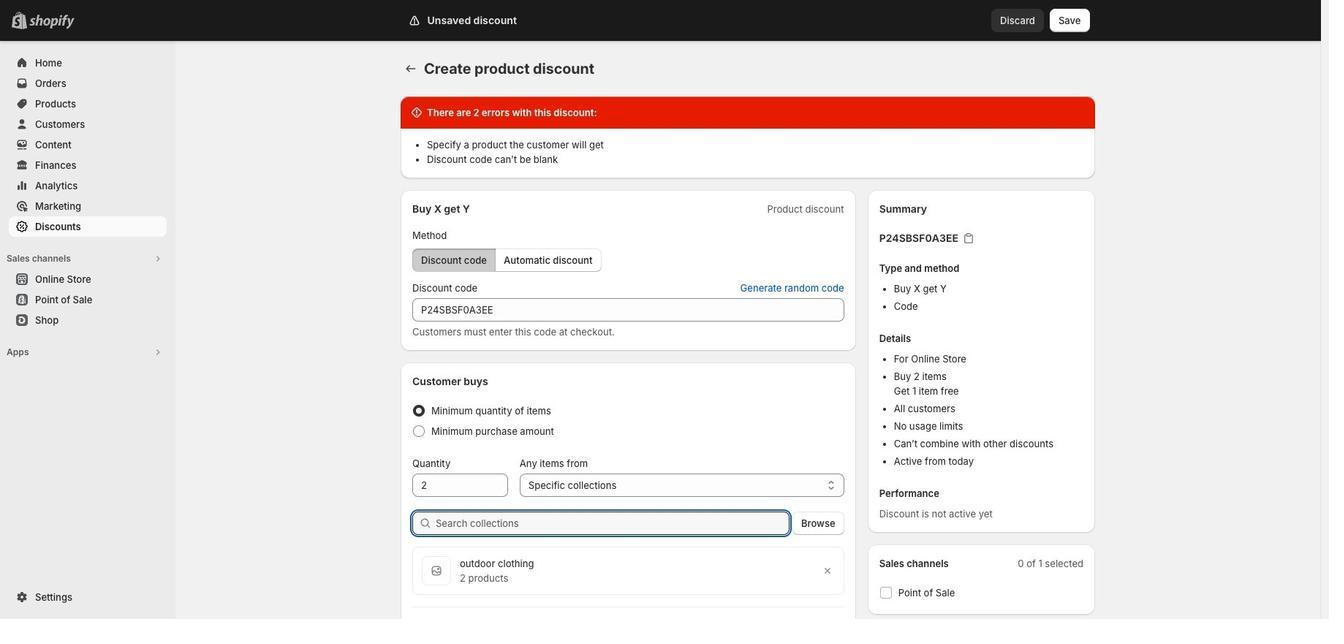 Task type: describe. For each thing, give the bounding box(es) containing it.
Search collections text field
[[436, 512, 790, 535]]

shopify image
[[29, 15, 75, 29]]



Task type: vqa. For each thing, say whether or not it's contained in the screenshot.
text box
yes



Task type: locate. For each thing, give the bounding box(es) containing it.
None text field
[[412, 474, 508, 497]]

None text field
[[412, 298, 844, 322]]



